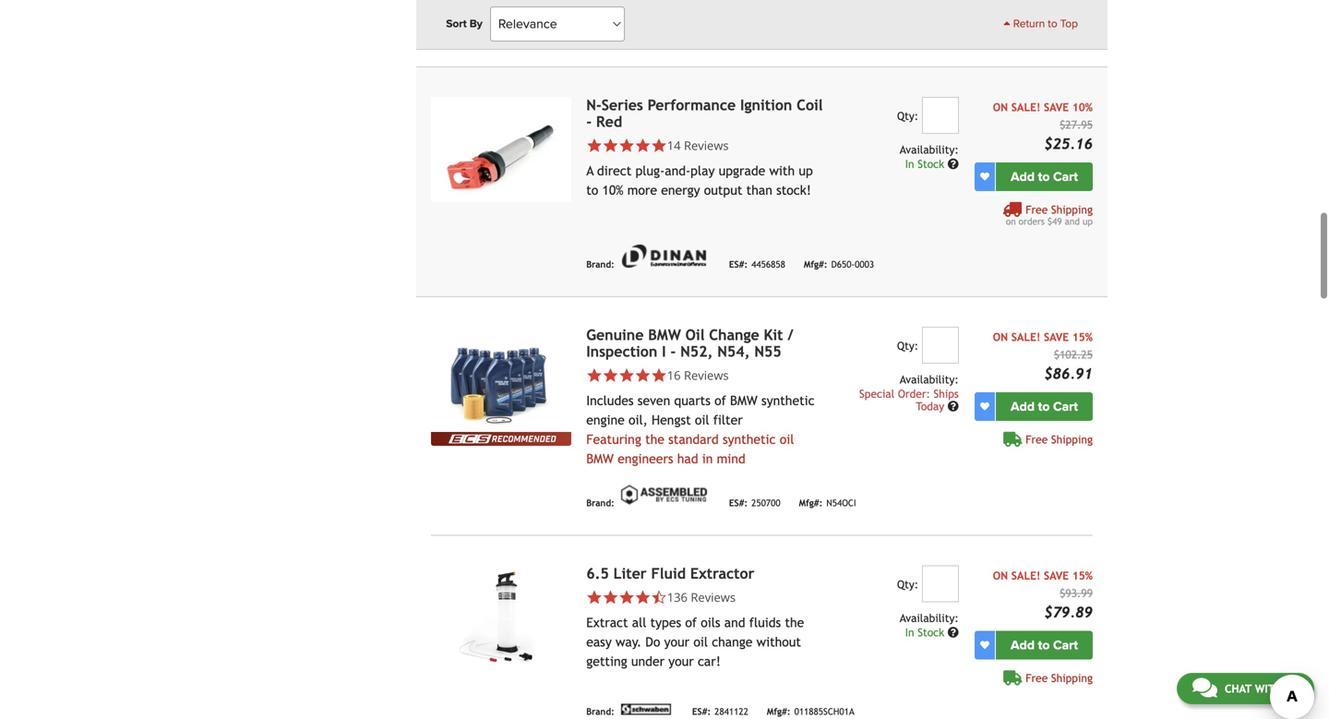 Task type: vqa. For each thing, say whether or not it's contained in the screenshot.
topmost SAVE
yes



Task type: locate. For each thing, give the bounding box(es) containing it.
es#: for coil
[[729, 259, 748, 270]]

1 add to wish list image from the top
[[981, 172, 990, 181]]

15% for $79.89
[[1073, 569, 1093, 582]]

3 brand: from the top
[[587, 498, 615, 508]]

reviews up the play
[[684, 137, 729, 154]]

than
[[747, 183, 773, 197]]

direct
[[597, 163, 632, 178]]

16 reviews link
[[587, 367, 825, 383], [667, 367, 729, 383]]

0 vertical spatial es#:
[[729, 259, 748, 270]]

1 vertical spatial mfg#:
[[799, 498, 823, 508]]

1 free from the top
[[1026, 203, 1048, 216]]

1 vertical spatial 10%
[[603, 183, 624, 197]]

1 vertical spatial add
[[1011, 399, 1035, 414]]

free down '$79.89'
[[1026, 672, 1048, 685]]

0 vertical spatial 10%
[[1073, 100, 1093, 113]]

sale! for $25.16
[[1012, 100, 1041, 113]]

save up $27.95
[[1044, 100, 1069, 113]]

free shipping for $79.89
[[1026, 672, 1093, 685]]

to inside a direct plug-and-play upgrade with up to 10% more energy output than stock!
[[587, 183, 599, 197]]

a direct plug-and-play upgrade with up to 10% more energy output than stock!
[[587, 163, 813, 197]]

0 vertical spatial free shipping
[[1026, 433, 1093, 446]]

extract all types of oils and fluids the easy way. do your oil change without getting under your car!
[[587, 615, 805, 669]]

15% for $86.91
[[1073, 330, 1093, 343]]

6.5 liter fluid extractor
[[587, 565, 755, 582]]

None number field
[[922, 97, 959, 134], [922, 327, 959, 364], [922, 565, 959, 602], [922, 97, 959, 134], [922, 327, 959, 364], [922, 565, 959, 602]]

with left us
[[1255, 682, 1283, 695]]

had
[[678, 451, 699, 466]]

genuine bmw oil change kit / inspection i - n52, n54, n55
[[587, 326, 794, 360]]

star image down the inspection
[[619, 367, 635, 383]]

1 add from the top
[[1011, 169, 1035, 184]]

3 free from the top
[[1026, 672, 1048, 685]]

0 vertical spatial mfg#:
[[804, 259, 828, 270]]

1 vertical spatial synthetic
[[723, 432, 776, 447]]

and up change
[[725, 615, 746, 630]]

2 vertical spatial availability:
[[900, 612, 959, 625]]

star image down liter
[[619, 589, 635, 606]]

star image up direct
[[619, 137, 635, 154]]

2 cart from the top
[[1054, 399, 1079, 414]]

and for up
[[1065, 216, 1080, 227]]

es#4456858 - d650-0003 - n-series performance ignition coil - red - a direct plug-and-play upgrade with up to 10% more energy output than stock! - dinan - bmw mini image
[[431, 97, 572, 202]]

add for $86.91
[[1011, 399, 1035, 414]]

up
[[799, 163, 813, 178], [1083, 216, 1093, 227]]

6.5 liter fluid extractor link
[[587, 565, 755, 582]]

0 vertical spatial your
[[665, 635, 690, 649]]

2 free from the top
[[1026, 433, 1048, 446]]

stock for $79.89
[[918, 626, 945, 639]]

save inside on sale!                         save 15% $102.25 $86.91
[[1044, 330, 1069, 343]]

0 vertical spatial save
[[1044, 100, 1069, 113]]

getting
[[587, 654, 628, 669]]

synthetic up mind at bottom right
[[723, 432, 776, 447]]

sale! inside on sale!                         save 10% $27.95 $25.16
[[1012, 100, 1041, 113]]

assembled by ecs - corporate logo image
[[619, 483, 711, 506]]

your left car!
[[669, 654, 694, 669]]

oils
[[701, 615, 721, 630]]

the inside includes seven quarts of bmw synthetic engine oil, hengst oil filter featuring the standard synthetic oil bmw engineers had in mind
[[646, 432, 665, 447]]

1 vertical spatial add to cart
[[1011, 399, 1079, 414]]

special order: ships today
[[860, 387, 959, 413]]

mfg#: left 'n54oci'
[[799, 498, 823, 508]]

es#: left 250700
[[729, 498, 748, 508]]

1 vertical spatial qty:
[[898, 339, 919, 352]]

stock
[[918, 157, 945, 170], [918, 626, 945, 639]]

1 vertical spatial add to cart button
[[996, 392, 1093, 421]]

car!
[[698, 654, 721, 669]]

0 horizontal spatial up
[[799, 163, 813, 178]]

15% inside on sale!                         save 15% $102.25 $86.91
[[1073, 330, 1093, 343]]

1 vertical spatial oil
[[780, 432, 794, 447]]

question circle image for $86.91
[[948, 401, 959, 412]]

$79.89
[[1045, 604, 1093, 621]]

free right on at the right
[[1026, 203, 1048, 216]]

sale! inside on sale!                         save 15% $93.99 $79.89
[[1012, 569, 1041, 582]]

mfg#:
[[804, 259, 828, 270], [799, 498, 823, 508], [767, 706, 791, 717]]

1 horizontal spatial the
[[785, 615, 805, 630]]

1 vertical spatial with
[[1255, 682, 1283, 695]]

way.
[[616, 635, 642, 649]]

to left top
[[1048, 17, 1058, 30]]

add down on sale!                         save 15% $102.25 $86.91
[[1011, 399, 1035, 414]]

0 vertical spatial synthetic
[[762, 393, 815, 408]]

of up the filter on the bottom
[[715, 393, 727, 408]]

0 vertical spatial on
[[993, 100, 1009, 113]]

chat with us link
[[1177, 673, 1315, 705]]

synthetic down n55
[[762, 393, 815, 408]]

0 vertical spatial and
[[1065, 216, 1080, 227]]

plug-
[[636, 163, 665, 178]]

6.5
[[587, 565, 609, 582]]

in
[[906, 157, 915, 170], [906, 626, 915, 639]]

1 qty: from the top
[[898, 109, 919, 122]]

and right the $49
[[1065, 216, 1080, 227]]

output
[[704, 183, 743, 197]]

with
[[770, 163, 795, 178], [1255, 682, 1283, 695]]

1 horizontal spatial of
[[715, 393, 727, 408]]

4 brand: from the top
[[587, 706, 615, 717]]

2 vertical spatial save
[[1044, 569, 1069, 582]]

coil
[[797, 96, 823, 113]]

add to cart button for $79.89
[[996, 631, 1093, 660]]

$25.16
[[1045, 135, 1093, 152]]

1 vertical spatial es#:
[[729, 498, 748, 508]]

2 add from the top
[[1011, 399, 1035, 414]]

1 vertical spatial up
[[1083, 216, 1093, 227]]

add to cart button down '$79.89'
[[996, 631, 1093, 660]]

0 vertical spatial free
[[1026, 203, 1048, 216]]

schwaben - corporate logo image
[[619, 704, 674, 715]]

half star image
[[651, 589, 667, 606]]

star image up includes
[[603, 367, 619, 383]]

2 stock from the top
[[918, 626, 945, 639]]

2 vertical spatial mfg#:
[[767, 706, 791, 717]]

with inside "link"
[[1255, 682, 1283, 695]]

free for $86.91
[[1026, 433, 1048, 446]]

the up engineers
[[646, 432, 665, 447]]

2 136 reviews link from the left
[[667, 589, 736, 606]]

2 on from the top
[[993, 330, 1009, 343]]

of inside includes seven quarts of bmw synthetic engine oil, hengst oil filter featuring the standard synthetic oil bmw engineers had in mind
[[715, 393, 727, 408]]

3 availability: from the top
[[900, 612, 959, 625]]

0 vertical spatial the
[[646, 432, 665, 447]]

1 in from the top
[[906, 157, 915, 170]]

free shipping down '$79.89'
[[1026, 672, 1093, 685]]

star image
[[603, 137, 619, 154], [651, 137, 667, 154], [587, 367, 603, 383], [619, 367, 635, 383]]

add
[[1011, 169, 1035, 184], [1011, 399, 1035, 414], [1011, 637, 1035, 653]]

2 15% from the top
[[1073, 569, 1093, 582]]

1 horizontal spatial -
[[671, 343, 676, 360]]

of for quarts
[[715, 393, 727, 408]]

$93.99
[[1060, 587, 1093, 600]]

bmw up the filter on the bottom
[[730, 393, 758, 408]]

1 horizontal spatial and
[[1065, 216, 1080, 227]]

0 horizontal spatial the
[[646, 432, 665, 447]]

0 horizontal spatial with
[[770, 163, 795, 178]]

bmw left the oil
[[648, 326, 681, 343]]

0 vertical spatial up
[[799, 163, 813, 178]]

0 vertical spatial cart
[[1054, 169, 1079, 184]]

2 qty: from the top
[[898, 339, 919, 352]]

2 vertical spatial cart
[[1054, 637, 1079, 653]]

add right add to wish list icon
[[1011, 637, 1035, 653]]

1 vertical spatial sale!
[[1012, 330, 1041, 343]]

performance
[[648, 96, 736, 113]]

sale! for $86.91
[[1012, 330, 1041, 343]]

star image up seven
[[635, 367, 651, 383]]

1 vertical spatial add to wish list image
[[981, 402, 990, 411]]

a
[[587, 163, 594, 178]]

-
[[587, 113, 592, 130], [671, 343, 676, 360]]

0 vertical spatial bmw
[[648, 326, 681, 343]]

1 horizontal spatial up
[[1083, 216, 1093, 227]]

2 sale! from the top
[[1012, 330, 1041, 343]]

2 shipping from the top
[[1052, 433, 1093, 446]]

1 add to cart button from the top
[[996, 162, 1093, 191]]

shipping right orders at the top right of page
[[1052, 203, 1093, 216]]

free shipping down $86.91
[[1026, 433, 1093, 446]]

more
[[628, 183, 657, 197]]

1 vertical spatial on
[[993, 330, 1009, 343]]

add to wish list image
[[981, 172, 990, 181], [981, 402, 990, 411]]

3 on from the top
[[993, 569, 1009, 582]]

- left red
[[587, 113, 592, 130]]

1 vertical spatial free
[[1026, 433, 1048, 446]]

of
[[715, 393, 727, 408], [686, 615, 697, 630]]

0 vertical spatial shipping
[[1052, 203, 1093, 216]]

0 vertical spatial with
[[770, 163, 795, 178]]

0 vertical spatial reviews
[[684, 137, 729, 154]]

with up stock!
[[770, 163, 795, 178]]

1 15% from the top
[[1073, 330, 1093, 343]]

3 add to cart from the top
[[1011, 637, 1079, 653]]

sale! inside on sale!                         save 15% $102.25 $86.91
[[1012, 330, 1041, 343]]

1 vertical spatial reviews
[[684, 367, 729, 383]]

2 in stock from the top
[[906, 626, 948, 639]]

add to cart down $86.91
[[1011, 399, 1079, 414]]

2 add to cart button from the top
[[996, 392, 1093, 421]]

star image down 6.5
[[587, 589, 603, 606]]

on for $79.89
[[993, 569, 1009, 582]]

2 save from the top
[[1044, 330, 1069, 343]]

oil up standard
[[695, 413, 710, 427]]

2 availability: from the top
[[900, 373, 959, 386]]

0 vertical spatial oil
[[695, 413, 710, 427]]

3 sale! from the top
[[1012, 569, 1041, 582]]

on
[[993, 100, 1009, 113], [993, 330, 1009, 343], [993, 569, 1009, 582]]

0 vertical spatial of
[[715, 393, 727, 408]]

es#: 4456858
[[729, 259, 786, 270]]

- right i
[[671, 343, 676, 360]]

shipping down '$79.89'
[[1052, 672, 1093, 685]]

with inside a direct plug-and-play upgrade with up to 10% more energy output than stock!
[[770, 163, 795, 178]]

question circle image
[[948, 158, 959, 169]]

the up without at the right bottom of the page
[[785, 615, 805, 630]]

1 vertical spatial and
[[725, 615, 746, 630]]

star image up all
[[635, 589, 651, 606]]

on sale!                         save 10% $27.95 $25.16
[[993, 100, 1093, 152]]

quarts
[[674, 393, 711, 408]]

2 free shipping from the top
[[1026, 672, 1093, 685]]

hengst
[[652, 413, 691, 427]]

1 vertical spatial stock
[[918, 626, 945, 639]]

1 availability: from the top
[[900, 143, 959, 156]]

es#:
[[729, 259, 748, 270], [729, 498, 748, 508], [692, 706, 711, 717]]

add to cart up the free shipping on orders $49 and up
[[1011, 169, 1079, 184]]

0 vertical spatial qty:
[[898, 109, 919, 122]]

1 on from the top
[[993, 100, 1009, 113]]

2 vertical spatial on
[[993, 569, 1009, 582]]

add to cart for $25.16
[[1011, 169, 1079, 184]]

es#: left 4456858 at the right top of page
[[729, 259, 748, 270]]

1 vertical spatial shipping
[[1052, 433, 1093, 446]]

bmw down featuring
[[587, 451, 614, 466]]

add to cart button for $86.91
[[996, 392, 1093, 421]]

2 vertical spatial shipping
[[1052, 672, 1093, 685]]

1 horizontal spatial bmw
[[648, 326, 681, 343]]

all
[[632, 615, 647, 630]]

brand: left liqui-moly - corporate logo
[[587, 29, 615, 40]]

15% inside on sale!                         save 15% $93.99 $79.89
[[1073, 569, 1093, 582]]

availability: for kit
[[900, 373, 959, 386]]

by
[[470, 17, 483, 30]]

ships
[[934, 387, 959, 400]]

2 brand: from the top
[[587, 259, 615, 270]]

on inside on sale!                         save 15% $102.25 $86.91
[[993, 330, 1009, 343]]

cart down '$25.16'
[[1054, 169, 1079, 184]]

to up the free shipping on orders $49 and up
[[1038, 169, 1050, 184]]

0 horizontal spatial and
[[725, 615, 746, 630]]

liter
[[614, 565, 647, 582]]

1 vertical spatial 15%
[[1073, 569, 1093, 582]]

1 vertical spatial in
[[906, 626, 915, 639]]

and
[[1065, 216, 1080, 227], [725, 615, 746, 630]]

up right the $49
[[1083, 216, 1093, 227]]

2 in from the top
[[906, 626, 915, 639]]

1 free shipping from the top
[[1026, 433, 1093, 446]]

2 vertical spatial qty:
[[898, 578, 919, 591]]

star image up a
[[587, 137, 603, 154]]

add to cart for $86.91
[[1011, 399, 1079, 414]]

0 vertical spatial -
[[587, 113, 592, 130]]

reviews for fluid
[[691, 589, 736, 606]]

free down $86.91
[[1026, 433, 1048, 446]]

and inside the free shipping on orders $49 and up
[[1065, 216, 1080, 227]]

16
[[667, 367, 681, 383]]

1 sale! from the top
[[1012, 100, 1041, 113]]

add to cart button for $25.16
[[996, 162, 1093, 191]]

synthetic
[[762, 393, 815, 408], [723, 432, 776, 447]]

on inside on sale!                         save 15% $93.99 $79.89
[[993, 569, 1009, 582]]

in for n-series performance ignition coil - red
[[906, 157, 915, 170]]

add up orders at the top right of page
[[1011, 169, 1035, 184]]

0 vertical spatial in stock
[[906, 157, 948, 170]]

star image up extract
[[603, 589, 619, 606]]

2 add to wish list image from the top
[[981, 402, 990, 411]]

add to wish list image for $86.91
[[981, 402, 990, 411]]

cart for $86.91
[[1054, 399, 1079, 414]]

to down $86.91
[[1038, 399, 1050, 414]]

n-series performance ignition coil - red link
[[587, 96, 823, 130]]

reviews for performance
[[684, 137, 729, 154]]

reviews for oil
[[684, 367, 729, 383]]

3 save from the top
[[1044, 569, 1069, 582]]

oil up car!
[[694, 635, 708, 649]]

add for $79.89
[[1011, 637, 1035, 653]]

add to cart button up the free shipping on orders $49 and up
[[996, 162, 1093, 191]]

the
[[646, 432, 665, 447], [785, 615, 805, 630]]

1 vertical spatial of
[[686, 615, 697, 630]]

i
[[662, 343, 666, 360]]

brand: left schwaben - corporate logo
[[587, 706, 615, 717]]

0 vertical spatial question circle image
[[948, 401, 959, 412]]

2 vertical spatial add
[[1011, 637, 1035, 653]]

0 vertical spatial add to cart button
[[996, 162, 1093, 191]]

2 vertical spatial oil
[[694, 635, 708, 649]]

brand: left dinan - corporate logo
[[587, 259, 615, 270]]

add for $25.16
[[1011, 169, 1035, 184]]

1 vertical spatial -
[[671, 343, 676, 360]]

star image up plug-
[[651, 137, 667, 154]]

shipping for $79.89
[[1052, 672, 1093, 685]]

energy
[[661, 183, 700, 197]]

2 vertical spatial free
[[1026, 672, 1048, 685]]

to down '$79.89'
[[1038, 637, 1050, 653]]

save up $102.25
[[1044, 330, 1069, 343]]

0 vertical spatial add
[[1011, 169, 1035, 184]]

1 vertical spatial save
[[1044, 330, 1069, 343]]

1 shipping from the top
[[1052, 203, 1093, 216]]

0 vertical spatial 15%
[[1073, 330, 1093, 343]]

0 vertical spatial stock
[[918, 157, 945, 170]]

136 reviews link
[[587, 589, 825, 606], [667, 589, 736, 606]]

up inside a direct plug-and-play upgrade with up to 10% more energy output than stock!
[[799, 163, 813, 178]]

reviews down extractor
[[691, 589, 736, 606]]

star image up includes
[[587, 367, 603, 383]]

of inside extract all types of oils and fluids the easy way. do your oil change without getting under your car!
[[686, 615, 697, 630]]

2 vertical spatial add to cart button
[[996, 631, 1093, 660]]

10% up $27.95
[[1073, 100, 1093, 113]]

1 stock from the top
[[918, 157, 945, 170]]

0 vertical spatial sale!
[[1012, 100, 1041, 113]]

and for fluids
[[725, 615, 746, 630]]

on inside on sale!                         save 10% $27.95 $25.16
[[993, 100, 1009, 113]]

1 vertical spatial free shipping
[[1026, 672, 1093, 685]]

today
[[916, 400, 945, 413]]

3 add from the top
[[1011, 637, 1035, 653]]

save inside on sale!                         save 15% $93.99 $79.89
[[1044, 569, 1069, 582]]

1 horizontal spatial 10%
[[1073, 100, 1093, 113]]

1 vertical spatial question circle image
[[948, 627, 959, 638]]

$49
[[1048, 216, 1063, 227]]

2 question circle image from the top
[[948, 627, 959, 638]]

es#: left 2841122
[[692, 706, 711, 717]]

1 vertical spatial cart
[[1054, 399, 1079, 414]]

reviews down n52,
[[684, 367, 729, 383]]

1 vertical spatial the
[[785, 615, 805, 630]]

save inside on sale!                         save 10% $27.95 $25.16
[[1044, 100, 1069, 113]]

and inside extract all types of oils and fluids the easy way. do your oil change without getting under your car!
[[725, 615, 746, 630]]

of left oils
[[686, 615, 697, 630]]

1 save from the top
[[1044, 100, 1069, 113]]

free shipping
[[1026, 433, 1093, 446], [1026, 672, 1093, 685]]

bmw inside the "genuine bmw oil change kit / inspection i - n52, n54, n55"
[[648, 326, 681, 343]]

n52,
[[681, 343, 713, 360]]

0 horizontal spatial 10%
[[603, 183, 624, 197]]

15% up the $93.99
[[1073, 569, 1093, 582]]

2 vertical spatial reviews
[[691, 589, 736, 606]]

0 vertical spatial availability:
[[900, 143, 959, 156]]

1 vertical spatial in stock
[[906, 626, 948, 639]]

dinan - corporate logo image
[[619, 245, 711, 268]]

2 vertical spatial add to cart
[[1011, 637, 1079, 653]]

1 brand: from the top
[[587, 29, 615, 40]]

up up stock!
[[799, 163, 813, 178]]

play
[[691, 163, 715, 178]]

oil
[[695, 413, 710, 427], [780, 432, 794, 447], [694, 635, 708, 649]]

3 add to cart button from the top
[[996, 631, 1093, 660]]

2 add to cart from the top
[[1011, 399, 1079, 414]]

3 shipping from the top
[[1052, 672, 1093, 685]]

add to cart button down $86.91
[[996, 392, 1093, 421]]

2 vertical spatial sale!
[[1012, 569, 1041, 582]]

0 vertical spatial in
[[906, 157, 915, 170]]

1 vertical spatial availability:
[[900, 373, 959, 386]]

add to cart button
[[996, 162, 1093, 191], [996, 392, 1093, 421], [996, 631, 1093, 660]]

shipping
[[1052, 203, 1093, 216], [1052, 433, 1093, 446], [1052, 672, 1093, 685]]

reviews
[[684, 137, 729, 154], [684, 367, 729, 383], [691, 589, 736, 606]]

availability:
[[900, 143, 959, 156], [900, 373, 959, 386], [900, 612, 959, 625]]

brand: for genuine
[[587, 498, 615, 508]]

cart down $86.91
[[1054, 399, 1079, 414]]

1 cart from the top
[[1054, 169, 1079, 184]]

save for $79.89
[[1044, 569, 1069, 582]]

16 reviews
[[667, 367, 729, 383]]

2 vertical spatial es#:
[[692, 706, 711, 717]]

1 add to cart from the top
[[1011, 169, 1079, 184]]

1 horizontal spatial with
[[1255, 682, 1283, 695]]

engine
[[587, 413, 625, 427]]

1 in stock from the top
[[906, 157, 948, 170]]

011885sch01a
[[795, 706, 855, 717]]

14
[[667, 137, 681, 154]]

of for types
[[686, 615, 697, 630]]

0 vertical spatial add to cart
[[1011, 169, 1079, 184]]

es#250700 - n54oci - genuine bmw oil change kit / inspection i - n52, n54, n55 - includes seven quarts of bmw synthetic engine oil, hengst oil filter - assembled by ecs - bmw image
[[431, 327, 572, 432]]

0 horizontal spatial bmw
[[587, 451, 614, 466]]

mind
[[717, 451, 746, 466]]

0 vertical spatial add to wish list image
[[981, 172, 990, 181]]

save
[[1044, 100, 1069, 113], [1044, 330, 1069, 343], [1044, 569, 1069, 582]]

brand: left assembled by ecs - corporate logo
[[587, 498, 615, 508]]

brand: for n-
[[587, 259, 615, 270]]

mfg#: left 011885sch01a
[[767, 706, 791, 717]]

oil up 250700
[[780, 432, 794, 447]]

without
[[757, 635, 802, 649]]

save up the $93.99
[[1044, 569, 1069, 582]]

0 horizontal spatial of
[[686, 615, 697, 630]]

us
[[1286, 682, 1299, 695]]

15% up $102.25
[[1073, 330, 1093, 343]]

mfg#: left d650-
[[804, 259, 828, 270]]

0 horizontal spatial -
[[587, 113, 592, 130]]

1 vertical spatial bmw
[[730, 393, 758, 408]]

free shipping on orders $49 and up
[[1006, 203, 1093, 227]]

3 cart from the top
[[1054, 637, 1079, 653]]

do
[[646, 635, 661, 649]]

question circle image
[[948, 401, 959, 412], [948, 627, 959, 638]]

save for $86.91
[[1044, 330, 1069, 343]]

10% down direct
[[603, 183, 624, 197]]

qty: for coil
[[898, 109, 919, 122]]

add to cart down '$79.89'
[[1011, 637, 1079, 653]]

to for n-series performance ignition coil - red
[[1038, 169, 1050, 184]]

under
[[631, 654, 665, 669]]

star image
[[587, 137, 603, 154], [619, 137, 635, 154], [635, 137, 651, 154], [603, 367, 619, 383], [635, 367, 651, 383], [651, 367, 667, 383], [587, 589, 603, 606], [603, 589, 619, 606], [619, 589, 635, 606], [635, 589, 651, 606]]

to down a
[[587, 183, 599, 197]]

1 question circle image from the top
[[948, 401, 959, 412]]

your down types
[[665, 635, 690, 649]]

cart down '$79.89'
[[1054, 637, 1079, 653]]

shipping down $86.91
[[1052, 433, 1093, 446]]

cart for $25.16
[[1054, 169, 1079, 184]]



Task type: describe. For each thing, give the bounding box(es) containing it.
n54oci
[[827, 498, 857, 508]]

sale! for $79.89
[[1012, 569, 1041, 582]]

sort by
[[446, 17, 483, 30]]

oil inside extract all types of oils and fluids the easy way. do your oil change without getting under your car!
[[694, 635, 708, 649]]

$27.95
[[1060, 118, 1093, 131]]

shipping inside the free shipping on orders $49 and up
[[1052, 203, 1093, 216]]

availability: for coil
[[900, 143, 959, 156]]

mfg#: 011885sch01a
[[767, 706, 855, 717]]

order:
[[898, 387, 931, 400]]

on sale!                         save 15% $93.99 $79.89
[[993, 569, 1093, 621]]

add to wish list image
[[981, 641, 990, 650]]

series
[[602, 96, 643, 113]]

return to top
[[1011, 17, 1079, 30]]

free for $79.89
[[1026, 672, 1048, 685]]

mfg#: for coil
[[804, 259, 828, 270]]

- inside n-series performance ignition coil - red
[[587, 113, 592, 130]]

red
[[596, 113, 623, 130]]

star image down i
[[651, 367, 667, 383]]

es#2841122 - 011885sch01a - 6.5 liter fluid extractor - extract all types of oils and fluids the easy way. do your oil change without getting under your car! - schwaben - audi bmw volkswagen mercedes benz mini porsche image
[[431, 565, 572, 671]]

250700
[[752, 498, 781, 508]]

fluids
[[750, 615, 781, 630]]

2 vertical spatial bmw
[[587, 451, 614, 466]]

- inside the "genuine bmw oil change kit / inspection i - n52, n54, n55"
[[671, 343, 676, 360]]

on
[[1006, 216, 1016, 227]]

upgrade
[[719, 163, 766, 178]]

the inside extract all types of oils and fluids the easy way. do your oil change without getting under your car!
[[785, 615, 805, 630]]

cart for $79.89
[[1054, 637, 1079, 653]]

ignition
[[741, 96, 793, 113]]

1 136 reviews link from the left
[[587, 589, 825, 606]]

on for $86.91
[[993, 330, 1009, 343]]

n55
[[755, 343, 782, 360]]

2841122
[[715, 706, 749, 717]]

3 qty: from the top
[[898, 578, 919, 591]]

chat
[[1225, 682, 1252, 695]]

oil,
[[629, 413, 648, 427]]

n-series performance ignition coil - red
[[587, 96, 823, 130]]

special
[[860, 387, 895, 400]]

1 vertical spatial your
[[669, 654, 694, 669]]

extractor
[[691, 565, 755, 582]]

seven
[[638, 393, 671, 408]]

add to cart for $79.89
[[1011, 637, 1079, 653]]

mfg#: n54oci
[[799, 498, 857, 508]]

es#: for kit
[[729, 498, 748, 508]]

easy
[[587, 635, 612, 649]]

standard
[[669, 432, 719, 447]]

return to top link
[[1004, 16, 1079, 32]]

ecs tuning recommends this product. image
[[431, 432, 572, 446]]

$102.25
[[1054, 348, 1093, 361]]

featuring
[[587, 432, 642, 447]]

on sale!                         save 15% $102.25 $86.91
[[993, 330, 1093, 382]]

mfg#: d650-0003
[[804, 259, 875, 270]]

includes
[[587, 393, 634, 408]]

es#: 250700
[[729, 498, 781, 508]]

star image down red
[[603, 137, 619, 154]]

$86.91
[[1045, 365, 1093, 382]]

2 14 reviews link from the left
[[667, 137, 729, 154]]

star image up plug-
[[635, 137, 651, 154]]

/
[[788, 326, 794, 343]]

10% inside a direct plug-and-play upgrade with up to 10% more energy output than stock!
[[603, 183, 624, 197]]

fluid
[[651, 565, 686, 582]]

engineers
[[618, 451, 674, 466]]

136 reviews
[[667, 589, 736, 606]]

oil
[[686, 326, 705, 343]]

genuine bmw oil change kit / inspection i - n52, n54, n55 link
[[587, 326, 794, 360]]

10% inside on sale!                         save 10% $27.95 $25.16
[[1073, 100, 1093, 113]]

shipping for $86.91
[[1052, 433, 1093, 446]]

2 16 reviews link from the left
[[667, 367, 729, 383]]

in for 6.5 liter fluid extractor
[[906, 626, 915, 639]]

genuine
[[587, 326, 644, 343]]

4456858
[[752, 259, 786, 270]]

and-
[[665, 163, 691, 178]]

types
[[651, 615, 682, 630]]

in stock for $25.16
[[906, 157, 948, 170]]

save for $25.16
[[1044, 100, 1069, 113]]

free shipping for $86.91
[[1026, 433, 1093, 446]]

136
[[667, 589, 688, 606]]

change
[[712, 635, 753, 649]]

brand: for 6.5
[[587, 706, 615, 717]]

1 14 reviews link from the left
[[587, 137, 825, 154]]

on for $25.16
[[993, 100, 1009, 113]]

chat with us
[[1225, 682, 1299, 695]]

mfg#: for kit
[[799, 498, 823, 508]]

add to wish list image for $25.16
[[981, 172, 990, 181]]

liqui-moly - corporate logo image
[[619, 16, 653, 38]]

14 reviews
[[667, 137, 729, 154]]

up inside the free shipping on orders $49 and up
[[1083, 216, 1093, 227]]

in
[[703, 451, 713, 466]]

stock for $25.16
[[918, 157, 945, 170]]

caret up image
[[1004, 18, 1011, 29]]

1 16 reviews link from the left
[[587, 367, 825, 383]]

free inside the free shipping on orders $49 and up
[[1026, 203, 1048, 216]]

comments image
[[1193, 677, 1218, 699]]

includes seven quarts of bmw synthetic engine oil, hengst oil filter featuring the standard synthetic oil bmw engineers had in mind
[[587, 393, 815, 466]]

2 horizontal spatial bmw
[[730, 393, 758, 408]]

top
[[1061, 17, 1079, 30]]

question circle image for $79.89
[[948, 627, 959, 638]]

qty: for kit
[[898, 339, 919, 352]]

0003
[[855, 259, 875, 270]]

inspection
[[587, 343, 658, 360]]

stock!
[[777, 183, 812, 197]]

orders
[[1019, 216, 1045, 227]]

in stock for $79.89
[[906, 626, 948, 639]]

to for genuine bmw oil change kit / inspection i - n52, n54, n55
[[1038, 399, 1050, 414]]

kit
[[764, 326, 784, 343]]

to for 6.5 liter fluid extractor
[[1038, 637, 1050, 653]]

return
[[1014, 17, 1045, 30]]

es#: 2841122
[[692, 706, 749, 717]]

filter
[[714, 413, 743, 427]]

sort
[[446, 17, 467, 30]]



